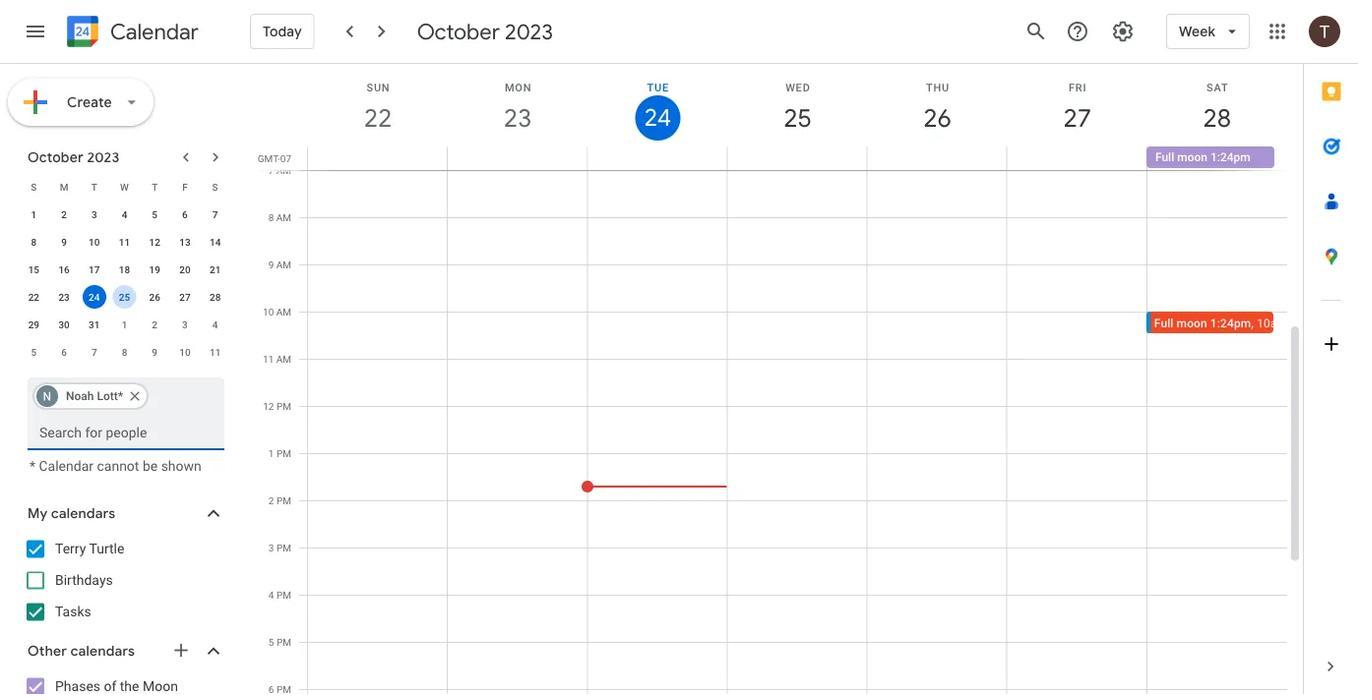 Task type: describe. For each thing, give the bounding box(es) containing it.
1 vertical spatial october
[[28, 149, 84, 166]]

10 for the "10" element
[[89, 236, 100, 248]]

cannot
[[97, 459, 139, 475]]

3 for 3 pm
[[269, 542, 274, 554]]

other calendars
[[28, 643, 135, 661]]

14
[[210, 236, 221, 248]]

9 am
[[268, 259, 291, 271]]

3 cell from the left
[[588, 147, 727, 170]]

22 link
[[355, 95, 401, 141]]

25 cell
[[109, 283, 140, 311]]

birthdays
[[55, 573, 113, 589]]

row containing 5
[[19, 339, 230, 366]]

31
[[89, 319, 100, 331]]

1 vertical spatial 6
[[61, 346, 67, 358]]

9 for "november 9" element
[[152, 346, 158, 358]]

1:24pm for full moon 1:24pm
[[1210, 151, 1251, 164]]

full moon 1:24pm , 10am
[[1154, 316, 1287, 330]]

25 inside cell
[[119, 291, 130, 303]]

turtle
[[89, 541, 124, 558]]

7 for november 7 element
[[91, 346, 97, 358]]

1 for november 1 element at the left of the page
[[122, 319, 127, 331]]

3 pm
[[269, 542, 291, 554]]

25 inside wed 25
[[782, 102, 810, 134]]

1 s from the left
[[31, 181, 37, 193]]

0 horizontal spatial 2
[[61, 209, 67, 220]]

create button
[[8, 79, 153, 126]]

0 vertical spatial 24
[[643, 102, 670, 133]]

18 element
[[113, 258, 136, 281]]

today button
[[250, 8, 315, 55]]

1 horizontal spatial 5
[[152, 209, 158, 220]]

am for 7 am
[[276, 164, 291, 176]]

grid containing 22
[[252, 64, 1303, 695]]

1 horizontal spatial 2023
[[505, 18, 553, 45]]

am for 11 am
[[276, 353, 291, 365]]

none search field containing * calendar cannot be shown
[[0, 370, 244, 475]]

1 for 1 pm
[[269, 448, 274, 460]]

calendar heading
[[106, 18, 199, 46]]

10 for 10 am
[[263, 306, 274, 318]]

07
[[280, 153, 291, 164]]

moon for full moon 1:24pm , 10am
[[1177, 316, 1207, 330]]

shown
[[161, 459, 202, 475]]

november 11 element
[[203, 341, 227, 364]]

calendars for other calendars
[[71, 643, 135, 661]]

1 horizontal spatial 26
[[922, 102, 950, 134]]

row containing 29
[[19, 311, 230, 339]]

full moon 1:24pm button
[[1146, 147, 1274, 168]]

23 element
[[52, 285, 76, 309]]

0 horizontal spatial october 2023
[[28, 149, 119, 166]]

terry turtle
[[55, 541, 124, 558]]

27 inside row
[[179, 291, 191, 303]]

11 am
[[263, 353, 291, 365]]

add other calendars image
[[171, 641, 191, 661]]

21
[[210, 264, 221, 276]]

24 inside cell
[[89, 291, 100, 303]]

10 am
[[263, 306, 291, 318]]

pm for 12 pm
[[277, 401, 291, 412]]

13
[[179, 236, 191, 248]]

my
[[28, 505, 48, 523]]

23 inside row
[[58, 291, 70, 303]]

4 cell from the left
[[727, 147, 867, 170]]

am for 9 am
[[276, 259, 291, 271]]

19
[[149, 264, 160, 276]]

25 element
[[113, 285, 136, 309]]

Search for people text field
[[39, 415, 213, 451]]

30 element
[[52, 313, 76, 337]]

0 vertical spatial 3
[[91, 209, 97, 220]]

pm for 1 pm
[[277, 448, 291, 460]]

0 vertical spatial 4
[[122, 209, 127, 220]]

gmt-
[[258, 153, 280, 164]]

2 for 2 pm
[[269, 495, 274, 507]]

am for 10 am
[[276, 306, 291, 318]]

november 7 element
[[82, 341, 106, 364]]

sun
[[367, 81, 390, 93]]

8 for 8 am
[[268, 212, 274, 223]]

thu
[[926, 81, 950, 93]]

row containing 8
[[19, 228, 230, 256]]

* calendar cannot be shown
[[30, 459, 202, 475]]

calendar element
[[63, 12, 199, 55]]

november 8 element
[[113, 341, 136, 364]]

12 element
[[143, 230, 167, 254]]

full for full moon 1:24pm , 10am
[[1154, 316, 1174, 330]]

pm for 3 pm
[[277, 542, 291, 554]]

row containing 15
[[19, 256, 230, 283]]

october 2023 grid
[[19, 173, 230, 366]]

11 element
[[113, 230, 136, 254]]

full for full moon 1:24pm
[[1155, 151, 1174, 164]]

9 for 9 am
[[268, 259, 274, 271]]

0 vertical spatial 6
[[182, 209, 188, 220]]

selected people list box
[[28, 378, 224, 415]]

5 pm
[[269, 637, 291, 649]]

wed
[[785, 81, 811, 93]]

20
[[179, 264, 191, 276]]

sun 22
[[363, 81, 391, 134]]

26 link
[[915, 95, 960, 141]]

main drawer image
[[24, 20, 47, 43]]

24 link
[[635, 95, 680, 141]]

2 pm
[[269, 495, 291, 507]]

0 horizontal spatial 1
[[31, 209, 37, 220]]

10am
[[1257, 316, 1287, 330]]

0 vertical spatial 9
[[61, 236, 67, 248]]

22 inside row
[[28, 291, 39, 303]]

calendars for my calendars
[[51, 505, 115, 523]]

14 element
[[203, 230, 227, 254]]

1:24pm for full moon 1:24pm , 10am
[[1210, 316, 1251, 330]]

12 for 12
[[149, 236, 160, 248]]

,
[[1251, 316, 1254, 330]]

row containing s
[[19, 173, 230, 201]]

november 1 element
[[113, 313, 136, 337]]

8 for the november 8 element at the left
[[122, 346, 127, 358]]

1 horizontal spatial calendar
[[110, 18, 199, 46]]

wed 25
[[782, 81, 811, 134]]

8 am
[[268, 212, 291, 223]]

12 for 12 pm
[[263, 401, 274, 412]]

week button
[[1166, 8, 1250, 55]]

november 5 element
[[22, 341, 46, 364]]

27 link
[[1055, 95, 1100, 141]]

gmt-07
[[258, 153, 291, 164]]

21 element
[[203, 258, 227, 281]]

create
[[67, 93, 112, 111]]

11 for 11 element
[[119, 236, 130, 248]]

am for 8 am
[[276, 212, 291, 223]]

november 2 element
[[143, 313, 167, 337]]



Task type: locate. For each thing, give the bounding box(es) containing it.
0 horizontal spatial 22
[[28, 291, 39, 303]]

1 t from the left
[[91, 181, 97, 193]]

calendars up terry turtle
[[51, 505, 115, 523]]

am up 12 pm
[[276, 353, 291, 365]]

tue 24
[[643, 81, 670, 133]]

f
[[182, 181, 188, 193]]

cell down 24 link
[[588, 147, 727, 170]]

row down november 1 element at the left of the page
[[19, 339, 230, 366]]

5 down the 4 pm
[[269, 637, 274, 649]]

1
[[31, 209, 37, 220], [122, 319, 127, 331], [269, 448, 274, 460]]

fri
[[1069, 81, 1087, 93]]

0 vertical spatial moon
[[1177, 151, 1208, 164]]

pm for 5 pm
[[277, 637, 291, 649]]

3 am from the top
[[276, 259, 291, 271]]

27 down 20 at the top left
[[179, 291, 191, 303]]

row group containing 1
[[19, 201, 230, 366]]

9 down 'november 2' 'element'
[[152, 346, 158, 358]]

2 down m
[[61, 209, 67, 220]]

calendar
[[110, 18, 199, 46], [39, 459, 94, 475]]

5
[[152, 209, 158, 220], [31, 346, 37, 358], [269, 637, 274, 649]]

3 row from the top
[[19, 228, 230, 256]]

9 up 16 element
[[61, 236, 67, 248]]

0 vertical spatial 5
[[152, 209, 158, 220]]

1 vertical spatial 8
[[31, 236, 37, 248]]

moon down '28' link
[[1177, 151, 1208, 164]]

5 up '12' element
[[152, 209, 158, 220]]

2 horizontal spatial 4
[[269, 590, 274, 601]]

am down 7 am
[[276, 212, 291, 223]]

23 down mon
[[503, 102, 531, 134]]

0 horizontal spatial 24
[[89, 291, 100, 303]]

other
[[28, 643, 67, 661]]

1 horizontal spatial 3
[[182, 319, 188, 331]]

2 horizontal spatial 10
[[263, 306, 274, 318]]

settings menu image
[[1111, 20, 1135, 43]]

1 row from the top
[[19, 173, 230, 201]]

1 vertical spatial 2023
[[87, 149, 119, 166]]

tue
[[647, 81, 669, 93]]

2 vertical spatial 1
[[269, 448, 274, 460]]

0 vertical spatial full
[[1155, 151, 1174, 164]]

6 down the f
[[182, 209, 188, 220]]

am
[[276, 164, 291, 176], [276, 212, 291, 223], [276, 259, 291, 271], [276, 306, 291, 318], [276, 353, 291, 365]]

4
[[122, 209, 127, 220], [212, 319, 218, 331], [269, 590, 274, 601]]

None search field
[[0, 370, 244, 475]]

1 horizontal spatial 25
[[782, 102, 810, 134]]

moon inside full moon 1:24pm button
[[1177, 151, 1208, 164]]

11 for november 11 element
[[210, 346, 221, 358]]

7 down 31 element
[[91, 346, 97, 358]]

0 vertical spatial 1:24pm
[[1210, 151, 1251, 164]]

row up 25 element on the top left of the page
[[19, 256, 230, 283]]

26 element
[[143, 285, 167, 309]]

full inside button
[[1155, 151, 1174, 164]]

t
[[91, 181, 97, 193], [152, 181, 158, 193]]

6 down 30 element
[[61, 346, 67, 358]]

4 inside grid
[[269, 590, 274, 601]]

pm down 1 pm
[[277, 495, 291, 507]]

0 horizontal spatial 2023
[[87, 149, 119, 166]]

1 horizontal spatial 2
[[152, 319, 158, 331]]

10 inside grid
[[263, 306, 274, 318]]

1 horizontal spatial 7
[[212, 209, 218, 220]]

today
[[263, 23, 302, 40]]

4 up november 11 element
[[212, 319, 218, 331]]

s right the f
[[212, 181, 218, 193]]

my calendars button
[[4, 498, 244, 530]]

5 am from the top
[[276, 353, 291, 365]]

t right m
[[91, 181, 97, 193]]

1 horizontal spatial october 2023
[[417, 18, 553, 45]]

full moon 1:24pm
[[1155, 151, 1251, 164]]

25
[[782, 102, 810, 134], [119, 291, 130, 303]]

25 down "wed"
[[782, 102, 810, 134]]

5 cell from the left
[[867, 147, 1007, 170]]

2 down 26 element
[[152, 319, 158, 331]]

2 t from the left
[[152, 181, 158, 193]]

2023
[[505, 18, 553, 45], [87, 149, 119, 166]]

10
[[89, 236, 100, 248], [263, 306, 274, 318], [179, 346, 191, 358]]

6 row from the top
[[19, 311, 230, 339]]

cell down the "23" link
[[448, 147, 588, 170]]

full moon 1:24pm row
[[299, 147, 1303, 170]]

calendar up my calendars
[[39, 459, 94, 475]]

4 up "5 pm"
[[269, 590, 274, 601]]

2 vertical spatial 3
[[269, 542, 274, 554]]

moon
[[1177, 151, 1208, 164], [1177, 316, 1207, 330]]

29 element
[[22, 313, 46, 337]]

22
[[363, 102, 391, 134], [28, 291, 39, 303]]

calendar inside search field
[[39, 459, 94, 475]]

4 pm
[[269, 590, 291, 601]]

8 up 15 element
[[31, 236, 37, 248]]

fri 27
[[1062, 81, 1090, 134]]

0 vertical spatial calendars
[[51, 505, 115, 523]]

2 horizontal spatial 9
[[268, 259, 274, 271]]

2
[[61, 209, 67, 220], [152, 319, 158, 331], [269, 495, 274, 507]]

1 vertical spatial *
[[30, 459, 35, 475]]

2 vertical spatial 8
[[122, 346, 127, 358]]

10 up 11 am
[[263, 306, 274, 318]]

26
[[922, 102, 950, 134], [149, 291, 160, 303]]

0 horizontal spatial s
[[31, 181, 37, 193]]

12 inside row
[[149, 236, 160, 248]]

row up 11 element
[[19, 173, 230, 201]]

1 vertical spatial moon
[[1177, 316, 1207, 330]]

23
[[503, 102, 531, 134], [58, 291, 70, 303]]

0 vertical spatial october
[[417, 18, 500, 45]]

t left the f
[[152, 181, 158, 193]]

28 element
[[203, 285, 227, 309]]

3
[[91, 209, 97, 220], [182, 319, 188, 331], [269, 542, 274, 554]]

* for * calendar cannot be shown
[[30, 459, 35, 475]]

1 vertical spatial 5
[[31, 346, 37, 358]]

moon for full moon 1:24pm
[[1177, 151, 1208, 164]]

4 row from the top
[[19, 256, 230, 283]]

0 horizontal spatial t
[[91, 181, 97, 193]]

23 up 30
[[58, 291, 70, 303]]

1 vertical spatial 4
[[212, 319, 218, 331]]

7
[[268, 164, 274, 176], [212, 209, 218, 220], [91, 346, 97, 358]]

1 horizontal spatial 22
[[363, 102, 391, 134]]

row up november 1 element at the left of the page
[[19, 283, 230, 311]]

7 am
[[268, 164, 291, 176]]

7 for 7 am
[[268, 164, 274, 176]]

24, today element
[[82, 285, 106, 309]]

2 row from the top
[[19, 201, 230, 228]]

1 vertical spatial 27
[[179, 291, 191, 303]]

2 vertical spatial 4
[[269, 590, 274, 601]]

be
[[143, 459, 158, 475]]

1 vertical spatial full
[[1154, 316, 1174, 330]]

28 inside grid
[[1202, 102, 1230, 134]]

24 cell
[[79, 283, 109, 311]]

1 vertical spatial calendars
[[71, 643, 135, 661]]

0 vertical spatial *
[[118, 390, 123, 404]]

grid
[[252, 64, 1303, 695]]

22 element
[[22, 285, 46, 309]]

1:24pm
[[1210, 151, 1251, 164], [1210, 316, 1251, 330]]

7 row from the top
[[19, 339, 230, 366]]

1 horizontal spatial 8
[[122, 346, 127, 358]]

26 down thu
[[922, 102, 950, 134]]

* up my
[[30, 459, 35, 475]]

0 vertical spatial 23
[[503, 102, 531, 134]]

pm up "5 pm"
[[277, 590, 291, 601]]

17
[[89, 264, 100, 276]]

2 cell from the left
[[448, 147, 588, 170]]

22 up 29
[[28, 291, 39, 303]]

31 element
[[82, 313, 106, 337]]

7 up 14 element
[[212, 209, 218, 220]]

row group
[[19, 201, 230, 366]]

pm for 4 pm
[[277, 590, 291, 601]]

2 for 'november 2' 'element'
[[152, 319, 158, 331]]

2 horizontal spatial 7
[[268, 164, 274, 176]]

26 down 19 at the left
[[149, 291, 160, 303]]

1:24pm inside button
[[1210, 151, 1251, 164]]

1 horizontal spatial 6
[[182, 209, 188, 220]]

0 vertical spatial 12
[[149, 236, 160, 248]]

1 vertical spatial 23
[[58, 291, 70, 303]]

11 for 11 am
[[263, 353, 274, 365]]

24
[[643, 102, 670, 133], [89, 291, 100, 303]]

8 inside grid
[[268, 212, 274, 223]]

tab list
[[1304, 64, 1358, 640]]

mon 23
[[503, 81, 532, 134]]

29
[[28, 319, 39, 331]]

2 s from the left
[[212, 181, 218, 193]]

3 down 2 pm
[[269, 542, 274, 554]]

12 down 11 am
[[263, 401, 274, 412]]

6
[[182, 209, 188, 220], [61, 346, 67, 358]]

12 pm
[[263, 401, 291, 412]]

* up search for people text box
[[118, 390, 123, 404]]

4 for the november 4 element at left top
[[212, 319, 218, 331]]

1 down 12 pm
[[269, 448, 274, 460]]

thu 26
[[922, 81, 950, 134]]

w
[[120, 181, 129, 193]]

1 vertical spatial 1
[[122, 319, 127, 331]]

1 inside grid
[[269, 448, 274, 460]]

0 horizontal spatial *
[[30, 459, 35, 475]]

m
[[60, 181, 68, 193]]

28 inside row
[[210, 291, 221, 303]]

18
[[119, 264, 130, 276]]

1 horizontal spatial 10
[[179, 346, 191, 358]]

calendar up create
[[110, 18, 199, 46]]

12
[[149, 236, 160, 248], [263, 401, 274, 412]]

row containing 1
[[19, 201, 230, 228]]

27 down fri
[[1062, 102, 1090, 134]]

0 vertical spatial 27
[[1062, 102, 1090, 134]]

0 horizontal spatial calendar
[[39, 459, 94, 475]]

4 pm from the top
[[277, 542, 291, 554]]

7 left 07
[[268, 164, 274, 176]]

* inside noah lott, selected option
[[118, 390, 123, 404]]

am down 8 am
[[276, 259, 291, 271]]

1 am from the top
[[276, 164, 291, 176]]

am down 9 am
[[276, 306, 291, 318]]

cell down "25" link
[[727, 147, 867, 170]]

17 element
[[82, 258, 106, 281]]

1 horizontal spatial 23
[[503, 102, 531, 134]]

0 horizontal spatial 5
[[31, 346, 37, 358]]

october 2023 up m
[[28, 149, 119, 166]]

november 3 element
[[173, 313, 197, 337]]

1:24pm left 10am
[[1210, 316, 1251, 330]]

calendars
[[51, 505, 115, 523], [71, 643, 135, 661]]

november 10 element
[[173, 341, 197, 364]]

row containing 22
[[19, 283, 230, 311]]

19 element
[[143, 258, 167, 281]]

6 cell from the left
[[1007, 147, 1147, 170]]

2 horizontal spatial 11
[[263, 353, 274, 365]]

4 up 11 element
[[122, 209, 127, 220]]

0 vertical spatial 25
[[782, 102, 810, 134]]

october 2023 up mon
[[417, 18, 553, 45]]

1 vertical spatial 25
[[119, 291, 130, 303]]

25 down 18
[[119, 291, 130, 303]]

0 horizontal spatial 6
[[61, 346, 67, 358]]

10 for november 10 element
[[179, 346, 191, 358]]

terry
[[55, 541, 86, 558]]

2 vertical spatial 9
[[152, 346, 158, 358]]

12 up 19 at the left
[[149, 236, 160, 248]]

4 for 4 pm
[[269, 590, 274, 601]]

7 inside november 7 element
[[91, 346, 97, 358]]

20 element
[[173, 258, 197, 281]]

1 horizontal spatial 24
[[643, 102, 670, 133]]

1 horizontal spatial 27
[[1062, 102, 1090, 134]]

2 am from the top
[[276, 212, 291, 223]]

24 down the tue
[[643, 102, 670, 133]]

2 horizontal spatial 3
[[269, 542, 274, 554]]

0 horizontal spatial 3
[[91, 209, 97, 220]]

0 horizontal spatial october
[[28, 149, 84, 166]]

2023 down create
[[87, 149, 119, 166]]

5 for 5 pm
[[269, 637, 274, 649]]

week
[[1179, 23, 1215, 40]]

my calendars
[[28, 505, 115, 523]]

1 pm from the top
[[277, 401, 291, 412]]

9 inside grid
[[268, 259, 274, 271]]

4 am from the top
[[276, 306, 291, 318]]

1 vertical spatial 9
[[268, 259, 274, 271]]

2 horizontal spatial 5
[[269, 637, 274, 649]]

15
[[28, 264, 39, 276]]

cell down 22 link
[[308, 147, 448, 170]]

2 up 3 pm on the left
[[269, 495, 274, 507]]

0 horizontal spatial 25
[[119, 291, 130, 303]]

0 vertical spatial 1
[[31, 209, 37, 220]]

23 link
[[495, 95, 541, 141]]

0 horizontal spatial 23
[[58, 291, 70, 303]]

1:24pm down '28' link
[[1210, 151, 1251, 164]]

1 horizontal spatial 28
[[1202, 102, 1230, 134]]

28 down 21
[[210, 291, 221, 303]]

*
[[118, 390, 123, 404], [30, 459, 35, 475]]

0 vertical spatial 7
[[268, 164, 274, 176]]

9 up 10 am
[[268, 259, 274, 271]]

11 down the november 4 element at left top
[[210, 346, 221, 358]]

cell down 26 link
[[867, 147, 1007, 170]]

6 pm from the top
[[277, 637, 291, 649]]

5 row from the top
[[19, 283, 230, 311]]

2 1:24pm from the top
[[1210, 316, 1251, 330]]

0 horizontal spatial 12
[[149, 236, 160, 248]]

2 vertical spatial 7
[[91, 346, 97, 358]]

1 horizontal spatial 11
[[210, 346, 221, 358]]

3 pm from the top
[[277, 495, 291, 507]]

8 down november 1 element at the left of the page
[[122, 346, 127, 358]]

30
[[58, 319, 70, 331]]

0 horizontal spatial 4
[[122, 209, 127, 220]]

cell down 27 link
[[1007, 147, 1147, 170]]

1 horizontal spatial 9
[[152, 346, 158, 358]]

5 for november 5 element
[[31, 346, 37, 358]]

2 vertical spatial 5
[[269, 637, 274, 649]]

moon left ,
[[1177, 316, 1207, 330]]

0 horizontal spatial 27
[[179, 291, 191, 303]]

november 4 element
[[203, 313, 227, 337]]

2023 up mon
[[505, 18, 553, 45]]

s left m
[[31, 181, 37, 193]]

8 down 7 am
[[268, 212, 274, 223]]

row up 18 element
[[19, 228, 230, 256]]

pm down the 4 pm
[[277, 637, 291, 649]]

0 horizontal spatial 11
[[119, 236, 130, 248]]

0 horizontal spatial 8
[[31, 236, 37, 248]]

noah lott, selected option
[[32, 381, 149, 412]]

11 down 10 am
[[263, 353, 274, 365]]

row down 25 element on the top left of the page
[[19, 311, 230, 339]]

full
[[1155, 151, 1174, 164], [1154, 316, 1174, 330]]

1 vertical spatial 22
[[28, 291, 39, 303]]

mon
[[505, 81, 532, 93]]

1 horizontal spatial s
[[212, 181, 218, 193]]

november 9 element
[[143, 341, 167, 364]]

november 6 element
[[52, 341, 76, 364]]

1 cell from the left
[[308, 147, 448, 170]]

13 element
[[173, 230, 197, 254]]

1 vertical spatial 3
[[182, 319, 188, 331]]

sat 28
[[1202, 81, 1230, 134]]

1 up 15 element
[[31, 209, 37, 220]]

24 down 17
[[89, 291, 100, 303]]

0 vertical spatial 8
[[268, 212, 274, 223]]

1 horizontal spatial 1
[[122, 319, 127, 331]]

2 vertical spatial 2
[[269, 495, 274, 507]]

2 inside 'element'
[[152, 319, 158, 331]]

28 down sat
[[1202, 102, 1230, 134]]

sat
[[1207, 81, 1229, 93]]

0 vertical spatial 10
[[89, 236, 100, 248]]

10 up 17
[[89, 236, 100, 248]]

1 1:24pm from the top
[[1210, 151, 1251, 164]]

3 down 27 element at top
[[182, 319, 188, 331]]

pm for 2 pm
[[277, 495, 291, 507]]

1 vertical spatial 26
[[149, 291, 160, 303]]

0 horizontal spatial 10
[[89, 236, 100, 248]]

other calendars button
[[4, 636, 244, 668]]

3 up the "10" element
[[91, 209, 97, 220]]

0 horizontal spatial 7
[[91, 346, 97, 358]]

16 element
[[52, 258, 76, 281]]

row down w
[[19, 201, 230, 228]]

october 2023
[[417, 18, 553, 45], [28, 149, 119, 166]]

1 pm
[[269, 448, 291, 460]]

5 down '29' element on the top of the page
[[31, 346, 37, 358]]

0 vertical spatial 2
[[61, 209, 67, 220]]

2 horizontal spatial 1
[[269, 448, 274, 460]]

27 element
[[173, 285, 197, 309]]

26 inside row
[[149, 291, 160, 303]]

10 down november 3 element
[[179, 346, 191, 358]]

2 pm from the top
[[277, 448, 291, 460]]

5 pm from the top
[[277, 590, 291, 601]]

my calendars list
[[4, 534, 244, 628]]

0 vertical spatial 28
[[1202, 102, 1230, 134]]

row
[[19, 173, 230, 201], [19, 201, 230, 228], [19, 228, 230, 256], [19, 256, 230, 283], [19, 283, 230, 311], [19, 311, 230, 339], [19, 339, 230, 366]]

22 down the 'sun'
[[363, 102, 391, 134]]

0 vertical spatial 2023
[[505, 18, 553, 45]]

25 link
[[775, 95, 820, 141]]

28 link
[[1195, 95, 1240, 141]]

cell
[[308, 147, 448, 170], [448, 147, 588, 170], [588, 147, 727, 170], [727, 147, 867, 170], [867, 147, 1007, 170], [1007, 147, 1147, 170]]

calendars down tasks
[[71, 643, 135, 661]]

28
[[1202, 102, 1230, 134], [210, 291, 221, 303]]

1 down 25 element on the top left of the page
[[122, 319, 127, 331]]

15 element
[[22, 258, 46, 281]]

1 horizontal spatial t
[[152, 181, 158, 193]]

* for *
[[118, 390, 123, 404]]

10 element
[[82, 230, 106, 254]]

1 horizontal spatial october
[[417, 18, 500, 45]]

pm up 2 pm
[[277, 448, 291, 460]]

pm down 2 pm
[[277, 542, 291, 554]]

27
[[1062, 102, 1090, 134], [179, 291, 191, 303]]

23 inside mon 23
[[503, 102, 531, 134]]

16
[[58, 264, 70, 276]]

11 up 18
[[119, 236, 130, 248]]

pm up 1 pm
[[277, 401, 291, 412]]

8
[[268, 212, 274, 223], [31, 236, 37, 248], [122, 346, 127, 358]]

tasks
[[55, 604, 91, 621]]

am up 8 am
[[276, 164, 291, 176]]

3 for november 3 element
[[182, 319, 188, 331]]

1 vertical spatial 1:24pm
[[1210, 316, 1251, 330]]



Task type: vqa. For each thing, say whether or not it's contained in the screenshot.
4 PM
yes



